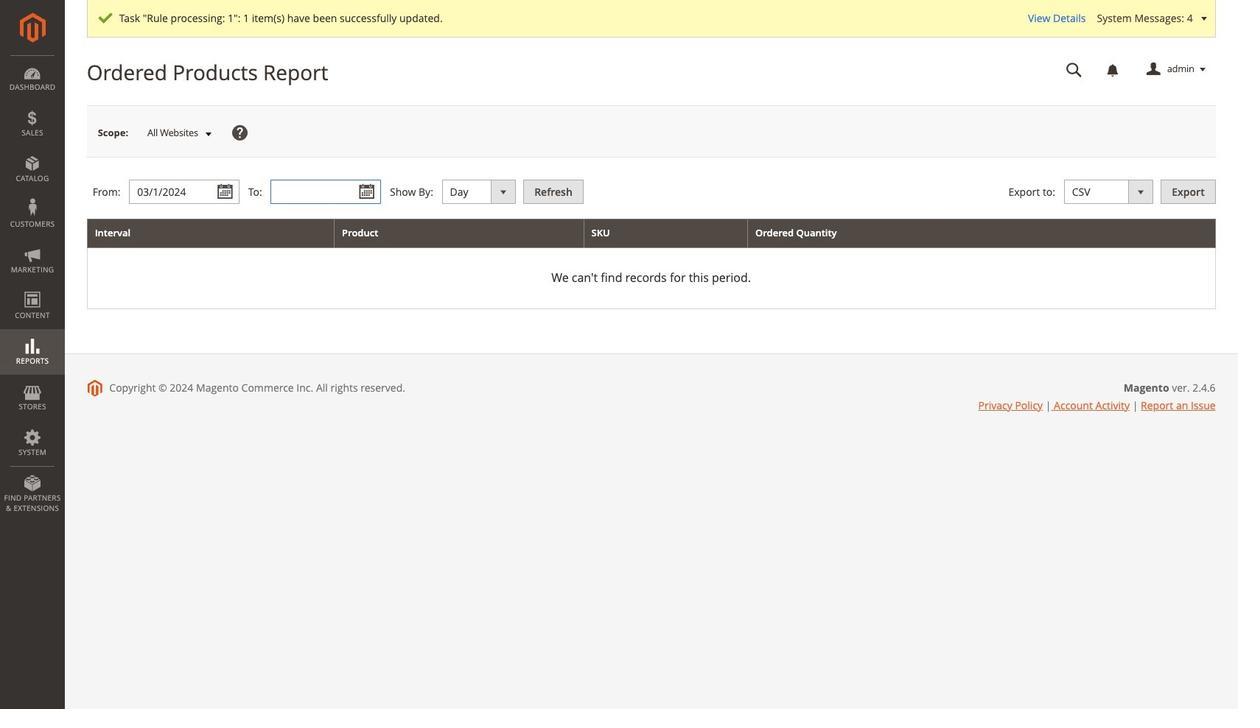 Task type: describe. For each thing, give the bounding box(es) containing it.
magento admin panel image
[[20, 13, 45, 43]]



Task type: locate. For each thing, give the bounding box(es) containing it.
None text field
[[129, 180, 240, 204], [271, 180, 381, 204], [129, 180, 240, 204], [271, 180, 381, 204]]

None text field
[[1056, 57, 1093, 83]]

menu bar
[[0, 55, 65, 521]]



